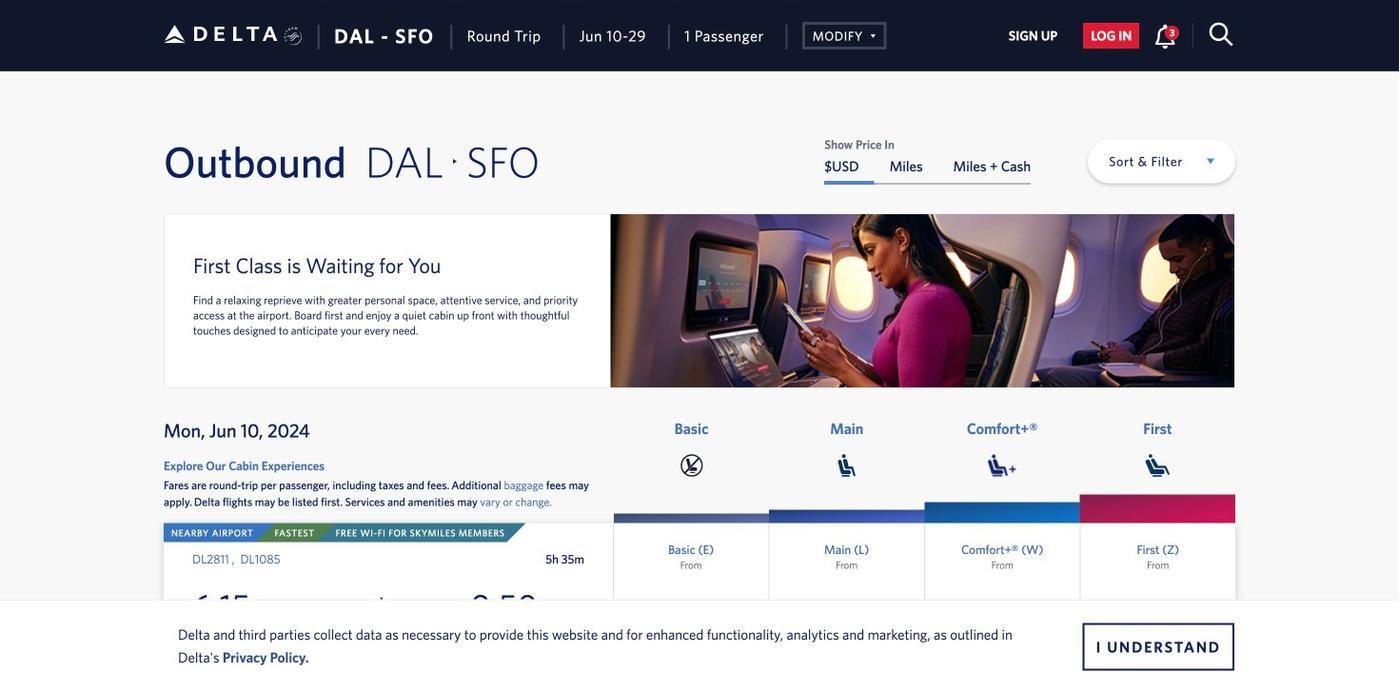 Task type: vqa. For each thing, say whether or not it's contained in the screenshot.
Plane icon
yes



Task type: describe. For each thing, give the bounding box(es) containing it.
delta air lines image
[[164, 4, 278, 64]]

show price in element
[[825, 138, 1031, 150]]

main image
[[839, 454, 856, 477]]

banner image image
[[611, 214, 1235, 388]]

plane image
[[375, 597, 393, 616]]

skyteam image
[[284, 7, 302, 66]]



Task type: locate. For each thing, give the bounding box(es) containing it.
first image
[[1146, 454, 1170, 477]]

advsearchtriangle image
[[864, 26, 876, 43]]

basic image
[[680, 454, 703, 477]]

comfort+&#174; image
[[989, 454, 1017, 477]]

main content
[[825, 138, 1031, 185]]



